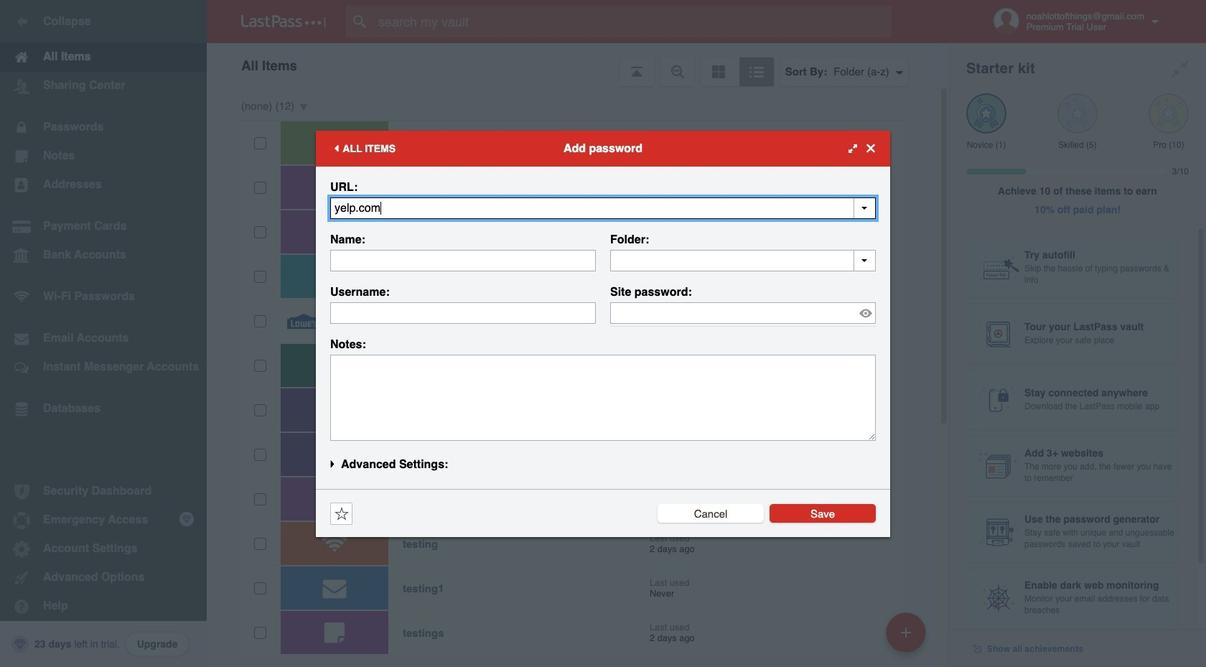 Task type: locate. For each thing, give the bounding box(es) containing it.
None text field
[[330, 250, 596, 271], [330, 354, 876, 441], [330, 250, 596, 271], [330, 354, 876, 441]]

new item image
[[901, 627, 911, 637]]

search my vault text field
[[346, 6, 920, 37]]

dialog
[[316, 130, 890, 537]]

main navigation navigation
[[0, 0, 207, 667]]

None text field
[[330, 197, 876, 219], [610, 250, 876, 271], [330, 302, 596, 323], [330, 197, 876, 219], [610, 250, 876, 271], [330, 302, 596, 323]]

None password field
[[610, 302, 876, 323]]

lastpass image
[[241, 15, 326, 28]]



Task type: vqa. For each thing, say whether or not it's contained in the screenshot.
'caret right' icon
no



Task type: describe. For each thing, give the bounding box(es) containing it.
vault options navigation
[[207, 43, 949, 86]]

Search search field
[[346, 6, 920, 37]]

new item navigation
[[881, 608, 935, 667]]



